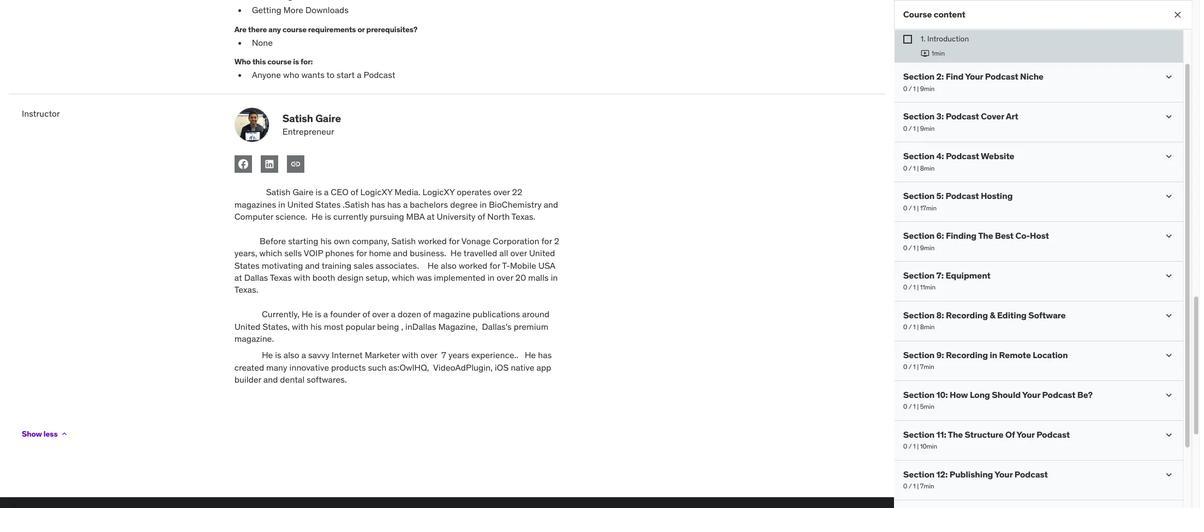 Task type: vqa. For each thing, say whether or not it's contained in the screenshot.
Personal website image
yes



Task type: locate. For each thing, give the bounding box(es) containing it.
also up implemented
[[441, 260, 457, 271]]

0 vertical spatial course
[[283, 24, 307, 34]]

1 vertical spatial 9min
[[920, 124, 935, 132]]

section left 3:
[[903, 111, 935, 122]]

he inside currently, he is a founder of over a dozen of magazine publications around united states, with his most popular being , indallas magazine,  dallas's premium magazine.
[[302, 309, 313, 320]]

podcast inside section 10: how long should your podcast be? 0 / 1 | 5min
[[1042, 390, 1075, 401]]

at left dallas
[[234, 272, 242, 283]]

0 inside the section 5: podcast hosting 0 / 1 | 17min
[[903, 204, 907, 212]]

1 0 from the top
[[903, 84, 907, 92]]

course inside who this course is for: anyone who wants to start a podcast
[[267, 57, 291, 67]]

4 0 from the top
[[903, 204, 907, 212]]

4 small image from the top
[[1164, 271, 1174, 282]]

0 horizontal spatial worked
[[418, 236, 447, 246]]

8min down 11min
[[920, 323, 935, 331]]

8 / from the top
[[909, 363, 912, 371]]

podcast left be?
[[1042, 390, 1075, 401]]

over down t- at the bottom
[[497, 272, 513, 283]]

1 horizontal spatial at
[[427, 211, 435, 222]]

2 section from the top
[[903, 111, 935, 122]]

podcast inside section 2: find your podcast niche 0 / 1 | 9min
[[985, 71, 1018, 82]]

section 9: recording in remote location 0 / 1 | 7min
[[903, 350, 1068, 371]]

is left for:
[[293, 57, 299, 67]]

0 horizontal spatial logicxy
[[360, 187, 392, 198]]

is
[[293, 57, 299, 67], [316, 187, 322, 198], [325, 211, 331, 222], [315, 309, 321, 320], [275, 350, 281, 361]]

recording inside section 9: recording in remote location 0 / 1 | 7min
[[946, 350, 988, 361]]

your right the "should" in the right of the page
[[1022, 390, 1040, 401]]

satish
[[282, 112, 313, 125], [266, 187, 290, 198], [391, 236, 416, 246]]

2 vertical spatial satish
[[391, 236, 416, 246]]

9min inside section 2: find your podcast niche 0 / 1 | 9min
[[920, 84, 935, 92]]

7min
[[920, 363, 934, 371], [920, 482, 934, 491]]

9min inside section 6: finding the best co-host 0 / 1 | 9min
[[920, 244, 935, 252]]

section inside section 7: equipment 0 / 1 | 11min
[[903, 270, 935, 281]]

7min down 10min
[[920, 482, 934, 491]]

2 1 from the top
[[913, 124, 916, 132]]

0 horizontal spatial has
[[371, 199, 385, 210]]

your inside section 2: find your podcast niche 0 / 1 | 9min
[[965, 71, 983, 82]]

0 vertical spatial 8min
[[920, 164, 935, 172]]

united inside satish gaire is a ceo of logicxy media. logicxy operates over 22 magazines in united states .satish has has a bachelors degree in biochemistry and computer science.  he is currently pursuing mba at university of north texas.
[[287, 199, 313, 210]]

1 horizontal spatial states
[[315, 199, 341, 210]]

which left was
[[392, 272, 415, 283]]

your right publishing
[[995, 469, 1013, 480]]

9 | from the top
[[917, 403, 919, 411]]

of up indallas
[[423, 309, 431, 320]]

0 vertical spatial 9min
[[920, 84, 935, 92]]

with inside 'before starting his own company, satish worked for vonage corporation for 2 years, which sells voip phones for home and business.  he travelled all over united states motivating and training sales associates.    he also worked for t-mobile usa at dallas texas with booth design setup, which was implemented in over 20 malls in texas.'
[[294, 272, 310, 283]]

publications
[[473, 309, 520, 320]]

a right the start
[[357, 69, 361, 80]]

with inside "he is also a savvy internet marketer with over  7 years experience..   he has created many innovative products such as:owlhq,  videoadplugin, ios native app builder and dental softwares."
[[402, 350, 418, 361]]

1 vertical spatial with
[[292, 321, 308, 332]]

7 1 from the top
[[913, 323, 916, 331]]

course down the more
[[283, 24, 307, 34]]

7 section from the top
[[903, 310, 935, 321]]

worked down travelled
[[459, 260, 487, 271]]

1 horizontal spatial texas.
[[512, 211, 535, 222]]

he up many
[[262, 350, 273, 361]]

sells
[[284, 248, 302, 259]]

design
[[337, 272, 364, 283]]

course
[[903, 9, 932, 20]]

gaire up 'entrepreneur'
[[315, 112, 341, 125]]

0 horizontal spatial also
[[284, 350, 299, 361]]

6 1 from the top
[[913, 283, 916, 292]]

1 vertical spatial also
[[284, 350, 299, 361]]

and down the voip
[[305, 260, 320, 271]]

1 vertical spatial satish
[[266, 187, 290, 198]]

0 horizontal spatial united
[[234, 321, 260, 332]]

states down years,
[[234, 260, 260, 271]]

united up the starting
[[287, 199, 313, 210]]

1 vertical spatial gaire
[[293, 187, 313, 198]]

5 small image from the top
[[1164, 390, 1174, 401]]

states down "ceo"
[[315, 199, 341, 210]]

section up 10min
[[903, 429, 935, 440]]

0 vertical spatial texas.
[[512, 211, 535, 222]]

section left 9:
[[903, 350, 935, 361]]

section 5: podcast hosting 0 / 1 | 17min
[[903, 191, 1013, 212]]

section for section 10: how long should your podcast be?
[[903, 390, 935, 401]]

1 vertical spatial 7min
[[920, 482, 934, 491]]

1 section from the top
[[903, 71, 935, 82]]

1 small image from the top
[[1164, 72, 1174, 83]]

worked
[[418, 236, 447, 246], [459, 260, 487, 271]]

who
[[234, 57, 251, 67]]

1 vertical spatial states
[[234, 260, 260, 271]]

satish gaire entrepreneur
[[282, 112, 341, 137]]

app
[[537, 362, 551, 373]]

7 | from the top
[[917, 323, 919, 331]]

course up the who
[[267, 57, 291, 67]]

3 | from the top
[[917, 164, 919, 172]]

5 | from the top
[[917, 244, 919, 252]]

the inside section 6: finding the best co-host 0 / 1 | 9min
[[978, 230, 993, 241]]

satish for satish gaire entrepreneur
[[282, 112, 313, 125]]

9min up section 7: equipment 'dropdown button'
[[920, 244, 935, 252]]

0 vertical spatial also
[[441, 260, 457, 271]]

2 | from the top
[[917, 124, 919, 132]]

section inside section 2: find your podcast niche 0 / 1 | 9min
[[903, 71, 935, 82]]

show
[[22, 429, 42, 439]]

0 vertical spatial united
[[287, 199, 313, 210]]

|
[[917, 84, 919, 92], [917, 124, 919, 132], [917, 164, 919, 172], [917, 204, 919, 212], [917, 244, 919, 252], [917, 283, 919, 292], [917, 323, 919, 331], [917, 363, 919, 371], [917, 403, 919, 411], [917, 443, 919, 451], [917, 482, 919, 491]]

4:
[[936, 151, 944, 162]]

1 horizontal spatial also
[[441, 260, 457, 271]]

6 section from the top
[[903, 270, 935, 281]]

section 11: the structure of your podcast button
[[903, 429, 1070, 440]]

4 section from the top
[[903, 191, 935, 201]]

5 / from the top
[[909, 244, 912, 252]]

section inside section 9: recording in remote location 0 / 1 | 7min
[[903, 350, 935, 361]]

logicxy up .satish
[[360, 187, 392, 198]]

1 horizontal spatial logicxy
[[423, 187, 455, 198]]

1 vertical spatial his
[[310, 321, 322, 332]]

worked down mba
[[418, 236, 447, 246]]

small image for section 3: podcast cover art
[[1164, 111, 1174, 122]]

11 1 from the top
[[913, 482, 916, 491]]

be?
[[1077, 390, 1093, 401]]

softwares.
[[307, 374, 347, 385]]

0 vertical spatial 7min
[[920, 363, 934, 371]]

satish down mba
[[391, 236, 416, 246]]

the inside section 11: the structure of your podcast 0 / 1 | 10min
[[948, 429, 963, 440]]

5 section from the top
[[903, 230, 935, 241]]

and right biochemistry
[[544, 199, 558, 210]]

/
[[909, 84, 912, 92], [909, 124, 912, 132], [909, 164, 912, 172], [909, 204, 912, 212], [909, 244, 912, 252], [909, 283, 912, 292], [909, 323, 912, 331], [909, 363, 912, 371], [909, 403, 912, 411], [909, 443, 912, 451], [909, 482, 912, 491]]

section up 11min
[[903, 270, 935, 281]]

section up the 5min
[[903, 390, 935, 401]]

0 horizontal spatial the
[[948, 429, 963, 440]]

texas. down dallas
[[234, 284, 258, 295]]

2 vertical spatial 9min
[[920, 244, 935, 252]]

1 horizontal spatial the
[[978, 230, 993, 241]]

podcast inside section 4: podcast website 0 / 1 | 8min
[[946, 151, 979, 162]]

gaire inside satish gaire entrepreneur
[[315, 112, 341, 125]]

states inside satish gaire is a ceo of logicxy media. logicxy operates over 22 magazines in united states .satish has has a bachelors degree in biochemistry and computer science.  he is currently pursuing mba at university of north texas.
[[315, 199, 341, 210]]

recording inside section 8: recording & editing software 0 / 1 | 8min
[[946, 310, 988, 321]]

1 9min from the top
[[920, 84, 935, 92]]

6 / from the top
[[909, 283, 912, 292]]

1 / from the top
[[909, 84, 912, 92]]

0 inside section 9: recording in remote location 0 / 1 | 7min
[[903, 363, 907, 371]]

8min down section 4: podcast website dropdown button
[[920, 164, 935, 172]]

magazines
[[234, 199, 276, 210]]

section for section 4: podcast website
[[903, 151, 935, 162]]

6 | from the top
[[917, 283, 919, 292]]

2 small image from the top
[[1164, 191, 1174, 202]]

1 vertical spatial the
[[948, 429, 963, 440]]

| inside section 4: podcast website 0 / 1 | 8min
[[917, 164, 919, 172]]

2 8min from the top
[[920, 323, 935, 331]]

a up being
[[391, 309, 396, 320]]

currently
[[333, 211, 368, 222]]

is up many
[[275, 350, 281, 361]]

podcast left niche
[[985, 71, 1018, 82]]

22
[[512, 187, 522, 198]]

recording right 9:
[[946, 350, 988, 361]]

10 | from the top
[[917, 443, 919, 451]]

satish gaire is a ceo of logicxy media. logicxy operates over 22 magazines in united states .satish has has a bachelors degree in biochemistry and computer science.  he is currently pursuing mba at university of north texas.
[[234, 187, 558, 222]]

anyone
[[252, 69, 281, 80]]

podcast down of
[[1014, 469, 1048, 480]]

gaire for satish gaire is a ceo of logicxy media. logicxy operates over 22 magazines in united states .satish has has a bachelors degree in biochemistry and computer science.  he is currently pursuing mba at university of north texas.
[[293, 187, 313, 198]]

2:
[[936, 71, 944, 82]]

12:
[[936, 469, 948, 480]]

gaire inside satish gaire is a ceo of logicxy media. logicxy operates over 22 magazines in united states .satish has has a bachelors degree in biochemistry and computer science.  he is currently pursuing mba at university of north texas.
[[293, 187, 313, 198]]

also up many
[[284, 350, 299, 361]]

/ inside section 2: find your podcast niche 0 / 1 | 9min
[[909, 84, 912, 92]]

in down usa
[[551, 272, 558, 283]]

section inside section 6: finding the best co-host 0 / 1 | 9min
[[903, 230, 935, 241]]

getting
[[252, 5, 281, 16]]

1 recording from the top
[[946, 310, 988, 321]]

7 small image from the top
[[1164, 470, 1174, 481]]

small image for section 10: how long should your podcast be?
[[1164, 390, 1174, 401]]

satish inside satish gaire entrepreneur
[[282, 112, 313, 125]]

9 / from the top
[[909, 403, 912, 411]]

1 vertical spatial 8min
[[920, 323, 935, 331]]

0 vertical spatial with
[[294, 272, 310, 283]]

prerequisites?
[[366, 24, 417, 34]]

his left most
[[310, 321, 322, 332]]

over up being
[[372, 309, 389, 320]]

1 small image from the top
[[1164, 111, 1174, 122]]

section inside section 4: podcast website 0 / 1 | 8min
[[903, 151, 935, 162]]

2 9min from the top
[[920, 124, 935, 132]]

section up 17min on the top right of the page
[[903, 191, 935, 201]]

2 horizontal spatial has
[[538, 350, 552, 361]]

9min
[[920, 84, 935, 92], [920, 124, 935, 132], [920, 244, 935, 252]]

1 7min from the top
[[920, 363, 934, 371]]

states
[[315, 199, 341, 210], [234, 260, 260, 271]]

united
[[287, 199, 313, 210], [529, 248, 555, 259], [234, 321, 260, 332]]

10 1 from the top
[[913, 443, 916, 451]]

3 section from the top
[[903, 151, 935, 162]]

satish up 'entrepreneur'
[[282, 112, 313, 125]]

2 7min from the top
[[920, 482, 934, 491]]

1 vertical spatial recording
[[946, 350, 988, 361]]

course
[[283, 24, 307, 34], [267, 57, 291, 67]]

10 / from the top
[[909, 443, 912, 451]]

0 vertical spatial worked
[[418, 236, 447, 246]]

of left north
[[478, 211, 485, 222]]

8 section from the top
[[903, 350, 935, 361]]

created
[[234, 362, 264, 373]]

5 0 from the top
[[903, 244, 907, 252]]

united up usa
[[529, 248, 555, 259]]

9 section from the top
[[903, 390, 935, 401]]

recording for 9:
[[946, 350, 988, 361]]

/ inside section 9: recording in remote location 0 / 1 | 7min
[[909, 363, 912, 371]]

9 0 from the top
[[903, 403, 907, 411]]

2 vertical spatial united
[[234, 321, 260, 332]]

gaire down personal website icon
[[293, 187, 313, 198]]

entrepreneur
[[282, 126, 334, 137]]

in
[[278, 199, 285, 210], [480, 199, 487, 210], [488, 272, 495, 283], [551, 272, 558, 283], [990, 350, 997, 361]]

with right marketer
[[402, 350, 418, 361]]

/ inside section 12: publishing your podcast 0 / 1 | 7min
[[909, 482, 912, 491]]

t-
[[502, 260, 510, 271]]

section inside section 11: the structure of your podcast 0 / 1 | 10min
[[903, 429, 935, 440]]

4 1 from the top
[[913, 204, 916, 212]]

small image for section 4: podcast website
[[1164, 151, 1174, 162]]

6 0 from the top
[[903, 283, 907, 292]]

savvy
[[308, 350, 330, 361]]

podcast right 3:
[[946, 111, 979, 122]]

2 recording from the top
[[946, 350, 988, 361]]

2 0 from the top
[[903, 124, 907, 132]]

1 vertical spatial united
[[529, 248, 555, 259]]

small image
[[1164, 111, 1174, 122], [1164, 151, 1174, 162], [1164, 231, 1174, 242], [1164, 271, 1174, 282]]

your inside section 12: publishing your podcast 0 / 1 | 7min
[[995, 469, 1013, 480]]

this
[[252, 57, 266, 67]]

1 horizontal spatial worked
[[459, 260, 487, 271]]

4 small image from the top
[[1164, 350, 1174, 361]]

0 horizontal spatial gaire
[[293, 187, 313, 198]]

podcast right 5:
[[946, 191, 979, 201]]

logicxy
[[360, 187, 392, 198], [423, 187, 455, 198]]

0 vertical spatial satish
[[282, 112, 313, 125]]

your right of
[[1017, 429, 1035, 440]]

in inside section 9: recording in remote location 0 / 1 | 7min
[[990, 350, 997, 361]]

podcast inside section 3: podcast cover art 0 / 1 | 9min
[[946, 111, 979, 122]]

satish up magazines
[[266, 187, 290, 198]]

section inside section 10: how long should your podcast be? 0 / 1 | 5min
[[903, 390, 935, 401]]

setup,
[[366, 272, 390, 283]]

1 inside section 12: publishing your podcast 0 / 1 | 7min
[[913, 482, 916, 491]]

a up innovative
[[301, 350, 306, 361]]

in left remote
[[990, 350, 997, 361]]

podcast inside section 11: the structure of your podcast 0 / 1 | 10min
[[1036, 429, 1070, 440]]

section inside section 8: recording & editing software 0 / 1 | 8min
[[903, 310, 935, 321]]

10 0 from the top
[[903, 443, 907, 451]]

8 1 from the top
[[913, 363, 916, 371]]

7 / from the top
[[909, 323, 912, 331]]

in down operates
[[480, 199, 487, 210]]

8 0 from the top
[[903, 363, 907, 371]]

xsmall image
[[60, 430, 68, 439]]

4 / from the top
[[909, 204, 912, 212]]

states inside 'before starting his own company, satish worked for vonage corporation for 2 years, which sells voip phones for home and business.  he travelled all over united states motivating and training sales associates.    he also worked for t-mobile usa at dallas texas with booth design setup, which was implemented in over 20 malls in texas.'
[[234, 260, 260, 271]]

section for section 11: the structure of your podcast
[[903, 429, 935, 440]]

instructor
[[22, 108, 60, 119]]

6 small image from the top
[[1164, 430, 1174, 441]]

at down bachelors
[[427, 211, 435, 222]]

1 vertical spatial course
[[267, 57, 291, 67]]

over left 22
[[493, 187, 510, 198]]

of
[[351, 187, 358, 198], [478, 211, 485, 222], [362, 309, 370, 320], [423, 309, 431, 320]]

gaire for satish gaire entrepreneur
[[315, 112, 341, 125]]

company,
[[352, 236, 389, 246]]

| inside section 6: finding the best co-host 0 / 1 | 9min
[[917, 244, 919, 252]]

small image for section 12: publishing your podcast
[[1164, 470, 1174, 481]]

3 small image from the top
[[1164, 311, 1174, 321]]

to
[[326, 69, 334, 80]]

own
[[334, 236, 350, 246]]

recording
[[946, 310, 988, 321], [946, 350, 988, 361]]

and down many
[[263, 374, 278, 385]]

small image for section 2: find your podcast niche
[[1164, 72, 1174, 83]]

1 horizontal spatial which
[[392, 272, 415, 283]]

4 | from the top
[[917, 204, 919, 212]]

section inside section 12: publishing your podcast 0 / 1 | 7min
[[903, 469, 935, 480]]

satish for satish gaire is a ceo of logicxy media. logicxy operates over 22 magazines in united states .satish has has a bachelors degree in biochemistry and computer science.  he is currently pursuing mba at university of north texas.
[[266, 187, 290, 198]]

9min down stop introduction image at the right top of the page
[[920, 84, 935, 92]]

texas. down biochemistry
[[512, 211, 535, 222]]

11 | from the top
[[917, 482, 919, 491]]

your right "find"
[[965, 71, 983, 82]]

1 logicxy from the left
[[360, 187, 392, 198]]

indallas
[[405, 321, 436, 332]]

section for section 7: equipment
[[903, 270, 935, 281]]

1 8min from the top
[[920, 164, 935, 172]]

small image for section 6: finding the best co-host
[[1164, 231, 1174, 242]]

section for section 3: podcast cover art
[[903, 111, 935, 122]]

at inside satish gaire is a ceo of logicxy media. logicxy operates over 22 magazines in united states .satish has has a bachelors degree in biochemistry and computer science.  he is currently pursuing mba at university of north texas.
[[427, 211, 435, 222]]

section left 8:
[[903, 310, 935, 321]]

malls
[[528, 272, 549, 283]]

8min inside section 4: podcast website 0 / 1 | 8min
[[920, 164, 935, 172]]

dental
[[280, 374, 305, 385]]

2 vertical spatial with
[[402, 350, 418, 361]]

2 / from the top
[[909, 124, 912, 132]]

section 2: find your podcast niche 0 / 1 | 9min
[[903, 71, 1044, 92]]

| inside the section 5: podcast hosting 0 / 1 | 17min
[[917, 204, 919, 212]]

founder
[[330, 309, 360, 320]]

2 horizontal spatial united
[[529, 248, 555, 259]]

section for section 6: finding the best co-host
[[903, 230, 935, 241]]

less
[[43, 429, 58, 439]]

he
[[312, 211, 323, 222], [450, 248, 462, 259], [427, 260, 439, 271], [302, 309, 313, 320], [262, 350, 273, 361]]

motivating
[[262, 260, 303, 271]]

11 / from the top
[[909, 482, 912, 491]]

long
[[970, 390, 990, 401]]

section 12: publishing your podcast button
[[903, 469, 1048, 480]]

section left 12:
[[903, 469, 935, 480]]

1 inside section 11: the structure of your podcast 0 / 1 | 10min
[[913, 443, 916, 451]]

co-
[[1015, 230, 1030, 241]]

11 0 from the top
[[903, 482, 907, 491]]

1 vertical spatial at
[[234, 272, 242, 283]]

is left founder
[[315, 309, 321, 320]]

his inside 'before starting his own company, satish worked for vonage corporation for 2 years, which sells voip phones for home and business.  he travelled all over united states motivating and training sales associates.    he also worked for t-mobile usa at dallas texas with booth design setup, which was implemented in over 20 malls in texas.'
[[320, 236, 332, 246]]

podcast right 4:
[[946, 151, 979, 162]]

section for section 12: publishing your podcast
[[903, 469, 935, 480]]

0 inside section 8: recording & editing software 0 / 1 | 8min
[[903, 323, 907, 331]]

8 | from the top
[[917, 363, 919, 371]]

| inside section 3: podcast cover art 0 / 1 | 9min
[[917, 124, 919, 132]]

3 small image from the top
[[1164, 231, 1174, 242]]

0 vertical spatial the
[[978, 230, 993, 241]]

9 1 from the top
[[913, 403, 916, 411]]

2 small image from the top
[[1164, 151, 1174, 162]]

0 vertical spatial states
[[315, 199, 341, 210]]

linkedin image
[[264, 159, 275, 170]]

with down currently,
[[292, 321, 308, 332]]

he right currently,
[[302, 309, 313, 320]]

your inside section 11: the structure of your podcast 0 / 1 | 10min
[[1017, 429, 1035, 440]]

also inside 'before starting his own company, satish worked for vonage corporation for 2 years, which sells voip phones for home and business.  he travelled all over united states motivating and training sales associates.    he also worked for t-mobile usa at dallas texas with booth design setup, which was implemented in over 20 malls in texas.'
[[441, 260, 457, 271]]

a left "ceo"
[[324, 187, 329, 198]]

2
[[554, 236, 559, 246]]

he up was
[[427, 260, 439, 271]]

with
[[294, 272, 310, 283], [292, 321, 308, 332], [402, 350, 418, 361]]

5 1 from the top
[[913, 244, 916, 252]]

0 horizontal spatial texas.
[[234, 284, 258, 295]]

0 horizontal spatial which
[[259, 248, 282, 259]]

10 section from the top
[[903, 429, 935, 440]]

art
[[1006, 111, 1018, 122]]

for up the sales
[[356, 248, 367, 259]]

0 vertical spatial recording
[[946, 310, 988, 321]]

7min up the 5min
[[920, 363, 934, 371]]

0 vertical spatial his
[[320, 236, 332, 246]]

he inside satish gaire is a ceo of logicxy media. logicxy operates over 22 magazines in united states .satish has has a bachelors degree in biochemistry and computer science.  he is currently pursuing mba at university of north texas.
[[312, 211, 323, 222]]

0 vertical spatial at
[[427, 211, 435, 222]]

section 6: finding the best co-host 0 / 1 | 9min
[[903, 230, 1049, 252]]

which down before
[[259, 248, 282, 259]]

the left best
[[978, 230, 993, 241]]

cover
[[981, 111, 1004, 122]]

0 inside section 11: the structure of your podcast 0 / 1 | 10min
[[903, 443, 907, 451]]

1 inside section 10: how long should your podcast be? 0 / 1 | 5min
[[913, 403, 916, 411]]

small image
[[1164, 72, 1174, 83], [1164, 191, 1174, 202], [1164, 311, 1174, 321], [1164, 350, 1174, 361], [1164, 390, 1174, 401], [1164, 430, 1174, 441], [1164, 470, 1174, 481]]

1 inside section 9: recording in remote location 0 / 1 | 7min
[[913, 363, 916, 371]]

pursuing
[[370, 211, 404, 222]]

recording left &
[[946, 310, 988, 321]]

0 horizontal spatial at
[[234, 272, 242, 283]]

0 horizontal spatial states
[[234, 260, 260, 271]]

the right 11:
[[948, 429, 963, 440]]

1 horizontal spatial gaire
[[315, 112, 341, 125]]

start
[[337, 69, 355, 80]]

his left "own"
[[320, 236, 332, 246]]

1 horizontal spatial united
[[287, 199, 313, 210]]

section left 4:
[[903, 151, 935, 162]]

is left currently
[[325, 211, 331, 222]]

9min down section 3: podcast cover art dropdown button
[[920, 124, 935, 132]]

section left 2:
[[903, 71, 935, 82]]

0 vertical spatial gaire
[[315, 112, 341, 125]]

1 1 from the top
[[913, 84, 916, 92]]

1 inside section 6: finding the best co-host 0 / 1 | 9min
[[913, 244, 916, 252]]

native
[[511, 362, 534, 373]]

11 section from the top
[[903, 469, 935, 480]]

training
[[322, 260, 352, 271]]

logicxy up bachelors
[[423, 187, 455, 198]]

3 9min from the top
[[920, 244, 935, 252]]

section 6: finding the best co-host button
[[903, 230, 1049, 241]]

section left the 6: at the top
[[903, 230, 935, 241]]

1 vertical spatial which
[[392, 272, 415, 283]]

dallas
[[244, 272, 268, 283]]

3 / from the top
[[909, 164, 912, 172]]

with right the texas
[[294, 272, 310, 283]]

7 0 from the top
[[903, 323, 907, 331]]

1 | from the top
[[917, 84, 919, 92]]

7min inside section 12: publishing your podcast 0 / 1 | 7min
[[920, 482, 934, 491]]

podcast right the start
[[364, 69, 395, 80]]

your inside section 10: how long should your podcast be? 0 / 1 | 5min
[[1022, 390, 1040, 401]]

united up magazine.
[[234, 321, 260, 332]]

podcast right of
[[1036, 429, 1070, 440]]

around
[[522, 309, 549, 320]]

he up the starting
[[312, 211, 323, 222]]

3 0 from the top
[[903, 164, 907, 172]]

| inside section 7: equipment 0 / 1 | 11min
[[917, 283, 919, 292]]

course content
[[903, 9, 965, 20]]

.satish
[[343, 199, 369, 210]]

3 1 from the top
[[913, 164, 916, 172]]

1 vertical spatial texas.
[[234, 284, 258, 295]]



Task type: describe. For each thing, give the bounding box(es) containing it.
7:
[[936, 270, 944, 281]]

being
[[377, 321, 399, 332]]

10min
[[920, 443, 937, 451]]

podcast inside the section 5: podcast hosting 0 / 1 | 17min
[[946, 191, 979, 201]]

section 3: podcast cover art button
[[903, 111, 1018, 122]]

8:
[[936, 310, 944, 321]]

personal website image
[[290, 159, 301, 170]]

operates
[[457, 187, 491, 198]]

bachelors
[[410, 199, 448, 210]]

vonage
[[461, 236, 491, 246]]

biochemistry
[[489, 199, 542, 210]]

7min inside section 9: recording in remote location 0 / 1 | 7min
[[920, 363, 934, 371]]

niche
[[1020, 71, 1044, 82]]

builder
[[234, 374, 261, 385]]

a inside "he is also a savvy internet marketer with over  7 years experience..   he has created many innovative products such as:owlhq,  videoadplugin, ios native app builder and dental softwares."
[[301, 350, 306, 361]]

usa
[[538, 260, 555, 271]]

of up "popular"
[[362, 309, 370, 320]]

close course content sidebar image
[[1172, 9, 1183, 20]]

booth
[[312, 272, 335, 283]]

for left 2 in the left top of the page
[[541, 236, 552, 246]]

he down "vonage"
[[450, 248, 462, 259]]

internet
[[332, 350, 363, 361]]

editing
[[997, 310, 1027, 321]]

years,
[[234, 248, 257, 259]]

is inside currently, he is a founder of over a dozen of magazine publications around united states, with his most popular being , indallas magazine,  dallas's premium magazine.
[[315, 309, 321, 320]]

getting more downloads
[[252, 5, 349, 16]]

small image for section 5: podcast hosting
[[1164, 191, 1174, 202]]

| inside section 2: find your podcast niche 0 / 1 | 9min
[[917, 84, 919, 92]]

university
[[437, 211, 475, 222]]

and inside satish gaire is a ceo of logicxy media. logicxy operates over 22 magazines in united states .satish has has a bachelors degree in biochemistry and computer science.  he is currently pursuing mba at university of north texas.
[[544, 199, 558, 210]]

before
[[260, 236, 286, 246]]

mba
[[406, 211, 425, 222]]

7
[[441, 350, 446, 361]]

/ inside section 8: recording & editing software 0 / 1 | 8min
[[909, 323, 912, 331]]

degree
[[450, 199, 478, 210]]

| inside section 11: the structure of your podcast 0 / 1 | 10min
[[917, 443, 919, 451]]

magazine
[[433, 309, 470, 320]]

1 horizontal spatial has
[[387, 199, 401, 210]]

section for section 8: recording & editing software
[[903, 310, 935, 321]]

| inside section 9: recording in remote location 0 / 1 | 7min
[[917, 363, 919, 371]]

podcast inside section 12: publishing your podcast 0 / 1 | 7min
[[1014, 469, 1048, 480]]

any
[[268, 24, 281, 34]]

none
[[252, 37, 273, 48]]

for left t- at the bottom
[[490, 260, 500, 271]]

section 7: equipment button
[[903, 270, 990, 281]]

/ inside section 6: finding the best co-host 0 / 1 | 9min
[[909, 244, 912, 252]]

0 inside section 4: podcast website 0 / 1 | 8min
[[903, 164, 907, 172]]

0 inside section 7: equipment 0 / 1 | 11min
[[903, 283, 907, 292]]

1 inside section 4: podcast website 0 / 1 | 8min
[[913, 164, 916, 172]]

small image for section 9: recording in remote location
[[1164, 350, 1174, 361]]

wants
[[301, 69, 325, 80]]

many
[[266, 362, 287, 373]]

1 inside the section 5: podcast hosting 0 / 1 | 17min
[[913, 204, 916, 212]]

0 inside section 2: find your podcast niche 0 / 1 | 9min
[[903, 84, 907, 92]]

in down travelled
[[488, 272, 495, 283]]

facebook image
[[238, 159, 249, 170]]

recording for 8:
[[946, 310, 988, 321]]

xsmall image
[[903, 35, 912, 44]]

structure
[[965, 429, 1004, 440]]

section for section 5: podcast hosting
[[903, 191, 935, 201]]

course inside the are there any course requirements or prerequisites? none
[[283, 24, 307, 34]]

content
[[934, 9, 965, 20]]

section 10: how long should your podcast be? 0 / 1 | 5min
[[903, 390, 1093, 411]]

section 3: podcast cover art 0 / 1 | 9min
[[903, 111, 1018, 132]]

currently,
[[262, 309, 300, 320]]

at inside 'before starting his own company, satish worked for vonage corporation for 2 years, which sells voip phones for home and business.  he travelled all over united states motivating and training sales associates.    he also worked for t-mobile usa at dallas texas with booth design setup, which was implemented in over 20 malls in texas.'
[[234, 272, 242, 283]]

/ inside section 7: equipment 0 / 1 | 11min
[[909, 283, 912, 292]]

satish inside 'before starting his own company, satish worked for vonage corporation for 2 years, which sells voip phones for home and business.  he travelled all over united states motivating and training sales associates.    he also worked for t-mobile usa at dallas texas with booth design setup, which was implemented in over 20 malls in texas.'
[[391, 236, 416, 246]]

of up .satish
[[351, 187, 358, 198]]

section 8: recording & editing software button
[[903, 310, 1066, 321]]

media.
[[395, 187, 420, 198]]

starting
[[288, 236, 318, 246]]

united inside currently, he is a founder of over a dozen of magazine publications around united states, with his most popular being , indallas magazine,  dallas's premium magazine.
[[234, 321, 260, 332]]

1 vertical spatial worked
[[459, 260, 487, 271]]

his inside currently, he is a founder of over a dozen of magazine publications around united states, with his most popular being , indallas magazine,  dallas's premium magazine.
[[310, 321, 322, 332]]

north
[[487, 211, 510, 222]]

section 4: podcast website 0 / 1 | 8min
[[903, 151, 1014, 172]]

all
[[499, 248, 508, 259]]

corporation
[[493, 236, 539, 246]]

section 8: recording & editing software 0 / 1 | 8min
[[903, 310, 1066, 331]]

1 inside section 8: recording & editing software 0 / 1 | 8min
[[913, 323, 916, 331]]

more
[[283, 5, 303, 16]]

0 inside section 10: how long should your podcast be? 0 / 1 | 5min
[[903, 403, 907, 411]]

/ inside the section 5: podcast hosting 0 / 1 | 17min
[[909, 204, 912, 212]]

a down media.
[[403, 199, 408, 210]]

satish gaire link
[[282, 112, 341, 125]]

0 inside section 6: finding the best co-host 0 / 1 | 9min
[[903, 244, 907, 252]]

| inside section 10: how long should your podcast be? 0 / 1 | 5min
[[917, 403, 919, 411]]

a inside who this course is for: anyone who wants to start a podcast
[[357, 69, 361, 80]]

sidebar element
[[894, 0, 1192, 508]]

11min
[[920, 283, 936, 292]]

are there any course requirements or prerequisites? none
[[234, 24, 417, 48]]

host
[[1030, 230, 1049, 241]]

computer
[[234, 211, 273, 222]]

with inside currently, he is a founder of over a dozen of magazine publications around united states, with his most popular being , indallas magazine,  dallas's premium magazine.
[[292, 321, 308, 332]]

a up most
[[323, 309, 328, 320]]

1 inside section 3: podcast cover art 0 / 1 | 9min
[[913, 124, 916, 132]]

for left "vonage"
[[449, 236, 459, 246]]

remote
[[999, 350, 1031, 361]]

podcast inside who this course is for: anyone who wants to start a podcast
[[364, 69, 395, 80]]

17min
[[920, 204, 937, 212]]

over inside currently, he is a founder of over a dozen of magazine publications around united states, with his most popular being , indallas magazine,  dallas's premium magazine.
[[372, 309, 389, 320]]

he is also a savvy internet marketer with over  7 years experience..   he has created many innovative products such as:owlhq,  videoadplugin, ios native app builder and dental softwares.
[[234, 350, 552, 385]]

in right magazines
[[278, 199, 285, 210]]

1 inside section 2: find your podcast niche 0 / 1 | 9min
[[913, 84, 916, 92]]

dallas's
[[482, 321, 512, 332]]

currently, he is a founder of over a dozen of magazine publications around united states, with his most popular being , indallas magazine,  dallas's premium magazine.
[[234, 309, 549, 344]]

ceo
[[331, 187, 349, 198]]

9min inside section 3: podcast cover art 0 / 1 | 9min
[[920, 124, 935, 132]]

section for section 9: recording in remote location
[[903, 350, 935, 361]]

section 7: equipment 0 / 1 | 11min
[[903, 270, 990, 292]]

downloads
[[305, 5, 349, 16]]

10:
[[936, 390, 948, 401]]

marketer
[[365, 350, 400, 361]]

/ inside section 3: podcast cover art 0 / 1 | 9min
[[909, 124, 912, 132]]

popular
[[346, 321, 375, 332]]

over inside satish gaire is a ceo of logicxy media. logicxy operates over 22 magazines in united states .satish has has a bachelors degree in biochemistry and computer science.  he is currently pursuing mba at university of north texas.
[[493, 187, 510, 198]]

/ inside section 10: how long should your podcast be? 0 / 1 | 5min
[[909, 403, 912, 411]]

section 12: publishing your podcast 0 / 1 | 7min
[[903, 469, 1048, 491]]

find
[[946, 71, 964, 82]]

sales
[[354, 260, 374, 271]]

section 2: find your podcast niche button
[[903, 71, 1044, 82]]

location
[[1033, 350, 1068, 361]]

and right "home" on the left of page
[[393, 248, 408, 259]]

best
[[995, 230, 1014, 241]]

has inside "he is also a savvy internet marketer with over  7 years experience..   he has created many innovative products such as:owlhq,  videoadplugin, ios native app builder and dental softwares."
[[538, 350, 552, 361]]

travelled
[[464, 248, 497, 259]]

8min inside section 8: recording & editing software 0 / 1 | 8min
[[920, 323, 935, 331]]

who
[[283, 69, 299, 80]]

2 logicxy from the left
[[423, 187, 455, 198]]

0 inside section 12: publishing your podcast 0 / 1 | 7min
[[903, 482, 907, 491]]

| inside section 12: publishing your podcast 0 / 1 | 7min
[[917, 482, 919, 491]]

small image for section 8: recording & editing software
[[1164, 311, 1174, 321]]

small image for section 11: the structure of your podcast
[[1164, 430, 1174, 441]]

is inside who this course is for: anyone who wants to start a podcast
[[293, 57, 299, 67]]

and inside "he is also a savvy internet marketer with over  7 years experience..   he has created many innovative products such as:owlhq,  videoadplugin, ios native app builder and dental softwares."
[[263, 374, 278, 385]]

is inside "he is also a savvy internet marketer with over  7 years experience..   he has created many innovative products such as:owlhq,  videoadplugin, ios native app builder and dental softwares."
[[275, 350, 281, 361]]

0 inside section 3: podcast cover art 0 / 1 | 9min
[[903, 124, 907, 132]]

0 vertical spatial which
[[259, 248, 282, 259]]

texas. inside satish gaire is a ceo of logicxy media. logicxy operates over 22 magazines in united states .satish has has a bachelors degree in biochemistry and computer science.  he is currently pursuing mba at university of north texas.
[[512, 211, 535, 222]]

ios
[[495, 362, 509, 373]]

| inside section 8: recording & editing software 0 / 1 | 8min
[[917, 323, 919, 331]]

over down corporation
[[510, 248, 527, 259]]

software
[[1028, 310, 1066, 321]]

publishing
[[950, 469, 993, 480]]

is left "ceo"
[[316, 187, 322, 198]]

section 5: podcast hosting button
[[903, 191, 1013, 202]]

section for section 2: find your podcast niche
[[903, 71, 935, 82]]

united inside 'before starting his own company, satish worked for vonage corporation for 2 years, which sells voip phones for home and business.  he travelled all over united states motivating and training sales associates.    he also worked for t-mobile usa at dallas texas with booth design setup, which was implemented in over 20 malls in texas.'
[[529, 248, 555, 259]]

are
[[234, 24, 246, 34]]

small image for section 7: equipment
[[1164, 271, 1174, 282]]

home
[[369, 248, 391, 259]]

show less button
[[22, 423, 68, 445]]

texas. inside 'before starting his own company, satish worked for vonage corporation for 2 years, which sells voip phones for home and business.  he travelled all over united states motivating and training sales associates.    he also worked for t-mobile usa at dallas texas with booth design setup, which was implemented in over 20 malls in texas.'
[[234, 284, 258, 295]]

stop introduction image
[[921, 49, 929, 58]]

he inside "he is also a savvy internet marketer with over  7 years experience..   he has created many innovative products such as:owlhq,  videoadplugin, ios native app builder and dental softwares."
[[262, 350, 273, 361]]

/ inside section 4: podcast website 0 / 1 | 8min
[[909, 164, 912, 172]]

/ inside section 11: the structure of your podcast 0 / 1 | 10min
[[909, 443, 912, 451]]

finding
[[946, 230, 977, 241]]

also inside "he is also a savvy internet marketer with over  7 years experience..   he has created many innovative products such as:owlhq,  videoadplugin, ios native app builder and dental softwares."
[[284, 350, 299, 361]]

section 10: how long should your podcast be? button
[[903, 390, 1093, 401]]

1 inside section 7: equipment 0 / 1 | 11min
[[913, 283, 916, 292]]



